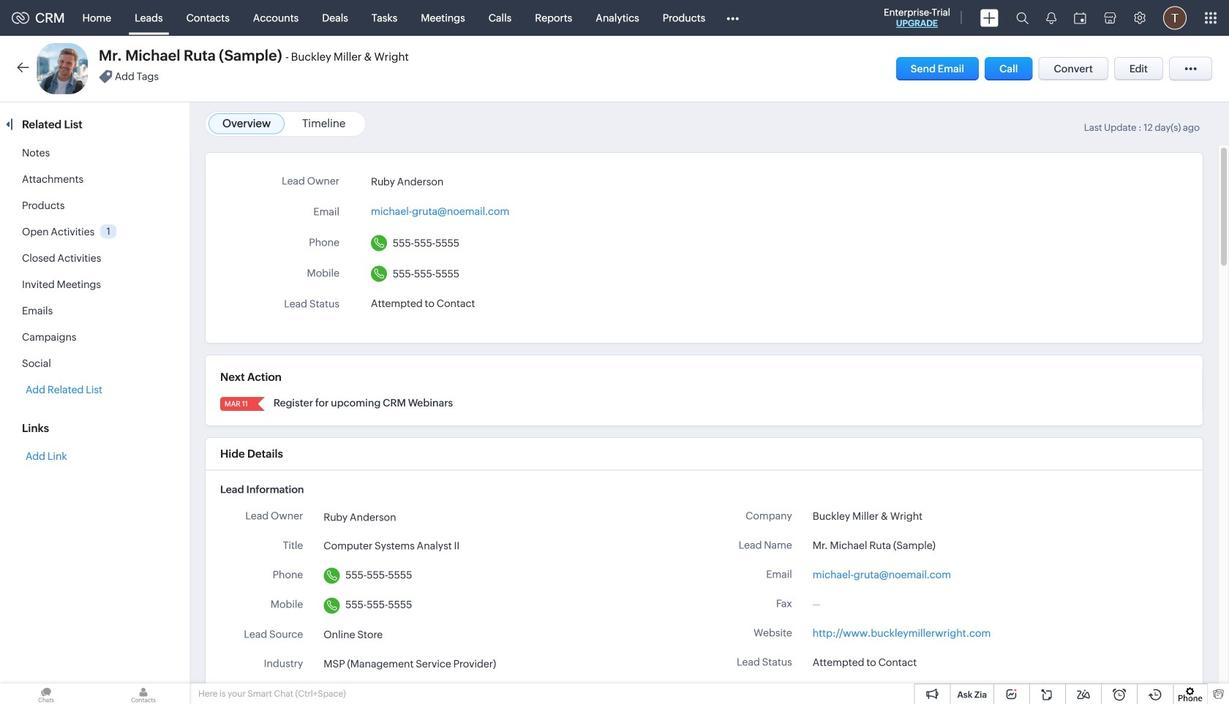 Task type: describe. For each thing, give the bounding box(es) containing it.
chats image
[[0, 684, 92, 705]]

signals element
[[1038, 0, 1066, 36]]

logo image
[[12, 12, 29, 24]]

search element
[[1008, 0, 1038, 36]]

contacts image
[[97, 684, 190, 705]]

profile image
[[1164, 6, 1187, 30]]

create menu image
[[981, 9, 999, 27]]

create menu element
[[972, 0, 1008, 35]]



Task type: locate. For each thing, give the bounding box(es) containing it.
profile element
[[1155, 0, 1196, 35]]

signals image
[[1047, 12, 1057, 24]]

search image
[[1017, 12, 1029, 24]]

calendar image
[[1074, 12, 1087, 24]]

Other Modules field
[[717, 6, 749, 30]]



Task type: vqa. For each thing, say whether or not it's contained in the screenshot.
compliance
no



